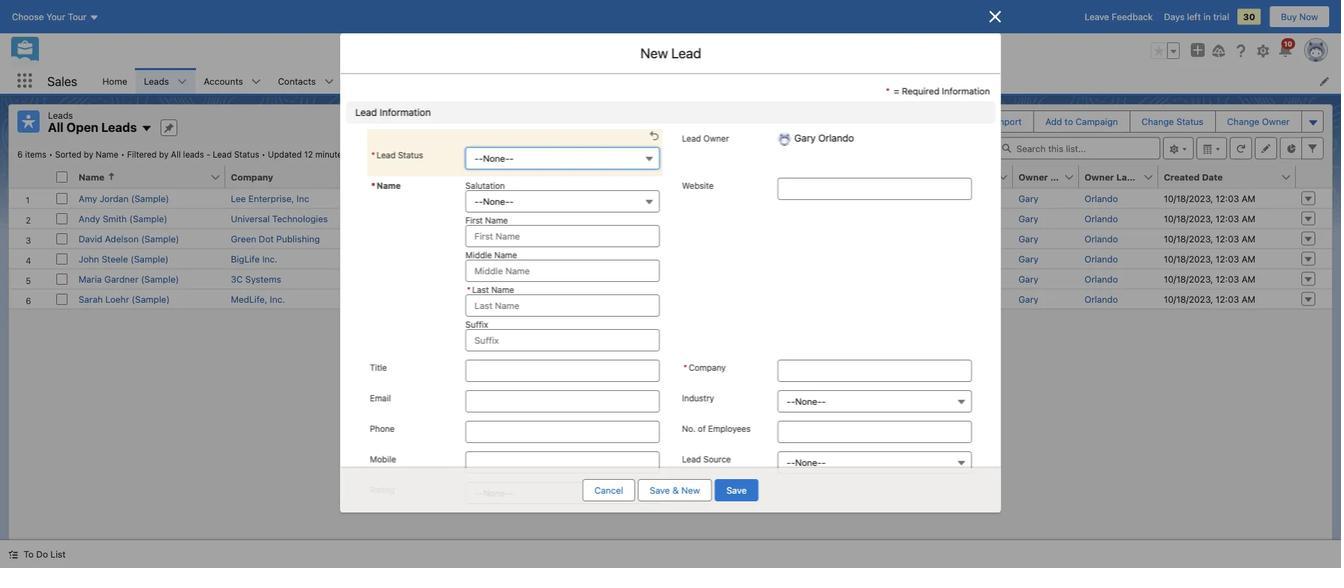 Task type: locate. For each thing, give the bounding box(es) containing it.
information up * lead status --none--
[[379, 107, 431, 118]]

save down lead source --none--
[[726, 486, 747, 496]]

amy jordan (sample) link
[[79, 193, 169, 204]]

* left =
[[885, 86, 890, 96]]

campaign
[[1076, 116, 1118, 127]]

phone
[[667, 172, 695, 182], [370, 424, 394, 434]]

1 12:03 from the top
[[1216, 193, 1239, 204]]

smith
[[103, 213, 127, 224]]

home
[[102, 76, 127, 86]]

dot
[[259, 234, 274, 244]]

open
[[66, 120, 98, 135]]

information for lead information
[[379, 107, 431, 118]]

1 horizontal spatial leads
[[101, 120, 137, 135]]

5 gary from the top
[[1019, 274, 1038, 284]]

created
[[1164, 172, 1200, 182]]

0 horizontal spatial email
[[370, 394, 391, 403]]

item number image
[[9, 166, 51, 188]]

company up lee
[[231, 172, 273, 182]]

Lead Status, --None-- button
[[465, 147, 659, 170]]

(sample) for maria gardner (sample)
[[141, 274, 179, 284]]

1 horizontal spatial change
[[1227, 116, 1260, 127]]

1 am from the top
[[1242, 193, 1256, 204]]

0 vertical spatial phone
[[667, 172, 695, 182]]

10/18/2023,
[[1164, 193, 1213, 204], [1164, 213, 1213, 224], [1164, 234, 1213, 244], [1164, 254, 1213, 264], [1164, 274, 1213, 284], [1164, 294, 1213, 305]]

company up industry
[[688, 363, 725, 373]]

• right the items
[[49, 150, 53, 160]]

None search field
[[994, 137, 1160, 160]]

1 • from the left
[[49, 150, 53, 160]]

5 orlando from the top
[[1085, 274, 1118, 284]]

to do list button
[[0, 541, 74, 569]]

name inside button
[[79, 172, 104, 182]]

first down the search all open leads list view. search field
[[1050, 172, 1071, 182]]

first up technology in the top left of the page
[[465, 216, 482, 225]]

* inside * lead status --none--
[[371, 150, 375, 160]]

leads inside list item
[[144, 76, 169, 86]]

universal
[[231, 213, 270, 224]]

3 10/18/2023, from the top
[[1164, 234, 1213, 244]]

• left updated
[[262, 150, 266, 160]]

2 horizontal spatial •
[[262, 150, 266, 160]]

information for director, information technology
[[413, 234, 461, 244]]

(sample) down maria gardner (sample) link at the left
[[132, 294, 170, 305]]

maria gardner (sample)
[[79, 274, 179, 284]]

3 10/18/2023, 12:03 am from the top
[[1164, 234, 1256, 244]]

0 horizontal spatial by
[[84, 150, 93, 160]]

6 gary link from the top
[[1019, 294, 1038, 305]]

group
[[1151, 42, 1180, 59]]

6 gary from the top
[[1019, 294, 1038, 305]]

inc. down systems
[[270, 294, 285, 305]]

(sample) right adelson
[[141, 234, 179, 244]]

12:03 for green dot publishing
[[1216, 234, 1239, 244]]

gardner
[[104, 274, 138, 284]]

1 save from the left
[[650, 486, 670, 496]]

first
[[1050, 172, 1071, 182], [465, 216, 482, 225]]

0 horizontal spatial first
[[465, 216, 482, 225]]

0 vertical spatial last
[[1116, 172, 1136, 182]]

mobile
[[370, 455, 396, 464]]

am for universal technologies
[[1242, 213, 1256, 224]]

Mobile text field
[[465, 452, 659, 474]]

1 change from the left
[[1142, 116, 1174, 127]]

to do list
[[24, 550, 66, 560]]

10/18/2023, for green dot publishing
[[1164, 234, 1213, 244]]

12:03 for 3c systems
[[1216, 274, 1239, 284]]

1 gary from the top
[[1019, 193, 1038, 204]]

(sample) for andy smith (sample)
[[129, 213, 167, 224]]

1 horizontal spatial save
[[726, 486, 747, 496]]

6
[[17, 150, 23, 160]]

2 10/18/2023, 12:03 am from the top
[[1164, 213, 1256, 224]]

3 12:03 from the top
[[1216, 234, 1239, 244]]

contacts
[[278, 76, 316, 86]]

source
[[703, 455, 731, 464]]

connecticut for biglife inc.
[[558, 254, 609, 264]]

owner last name element
[[1079, 166, 1167, 189]]

0 horizontal spatial save
[[650, 486, 670, 496]]

Industry button
[[777, 391, 972, 413]]

5 orlando link from the top
[[1085, 274, 1118, 284]]

leads right leads icon
[[48, 110, 73, 120]]

none- inside lead source --none--
[[795, 458, 821, 468]]

status up "* name" at the top
[[398, 150, 423, 160]]

1 vertical spatial connecticut
[[558, 254, 609, 264]]

4 gary link from the top
[[1019, 254, 1038, 264]]

change owner button
[[1216, 111, 1301, 132]]

6 10/18/2023, from the top
[[1164, 294, 1213, 305]]

5 10/18/2023, from the top
[[1164, 274, 1213, 284]]

green
[[231, 234, 256, 244]]

1 orlando link from the top
[[1085, 193, 1118, 204]]

gary for medlife, inc.
[[1019, 294, 1038, 305]]

inc.
[[262, 254, 277, 264], [270, 294, 285, 305]]

accounts link
[[195, 68, 251, 94]]

1 horizontal spatial phone
[[667, 172, 695, 182]]

list item
[[507, 68, 565, 94]]

all open leads|leads|list view element
[[8, 104, 1333, 541]]

all left leads
[[171, 150, 181, 160]]

email inside email button
[[799, 172, 823, 182]]

12:03
[[1216, 193, 1239, 204], [1216, 213, 1239, 224], [1216, 234, 1239, 244], [1216, 254, 1239, 264], [1216, 274, 1239, 284], [1216, 294, 1239, 305]]

change for change owner
[[1227, 116, 1260, 127]]

* up industry
[[683, 363, 687, 373]]

john steele (sample)
[[79, 254, 169, 264]]

10/18/2023, 12:03 am for biglife inc.
[[1164, 254, 1256, 264]]

0 horizontal spatial last
[[472, 285, 489, 295]]

email up mobile
[[370, 394, 391, 403]]

0 vertical spatial all
[[48, 120, 64, 135]]

name down list view controls "image"
[[1138, 172, 1164, 182]]

sorted
[[55, 150, 81, 160]]

2 vertical spatial information
[[413, 234, 461, 244]]

david
[[79, 234, 102, 244]]

by right filtered
[[159, 150, 169, 160]]

0 horizontal spatial phone
[[370, 424, 394, 434]]

save button
[[715, 480, 759, 502]]

=
[[893, 86, 899, 96]]

1 vertical spatial last
[[472, 285, 489, 295]]

employees
[[708, 424, 750, 434]]

information right director,
[[413, 234, 461, 244]]

orlando link
[[1085, 193, 1118, 204], [1085, 213, 1118, 224], [1085, 234, 1118, 244], [1085, 254, 1118, 264], [1085, 274, 1118, 284], [1085, 294, 1118, 305]]

orlando for lee enterprise, inc
[[1085, 193, 1118, 204]]

(sample) down david adelson (sample) link
[[131, 254, 169, 264]]

0 vertical spatial title
[[374, 172, 394, 182]]

10/18/2023, 12:03 am for universal technologies
[[1164, 213, 1256, 224]]

1 vertical spatial inc.
[[270, 294, 285, 305]]

industry
[[682, 394, 714, 403]]

lead source --none--
[[682, 455, 826, 468]]

orlando link for lee enterprise, inc
[[1085, 193, 1118, 204]]

1 horizontal spatial •
[[121, 150, 125, 160]]

cancel button
[[583, 480, 635, 502]]

leads right home link
[[144, 76, 169, 86]]

* right ago
[[371, 150, 375, 160]]

4 am from the top
[[1242, 254, 1256, 264]]

phone inside button
[[667, 172, 695, 182]]

leads up filtered
[[101, 120, 137, 135]]

0 horizontal spatial company
[[231, 172, 273, 182]]

connecticut up massachusetts
[[558, 254, 609, 264]]

5 am from the top
[[1242, 274, 1256, 284]]

Phone text field
[[465, 421, 659, 444]]

all left open
[[48, 120, 64, 135]]

status inside the change status button
[[1177, 116, 1204, 127]]

4 gary from the top
[[1019, 254, 1038, 264]]

phone down lead owner
[[667, 172, 695, 182]]

action image
[[1296, 166, 1332, 188]]

lee
[[231, 193, 246, 204]]

accounts list item
[[195, 68, 270, 94]]

jordan
[[100, 193, 129, 204]]

1 horizontal spatial company
[[688, 363, 725, 373]]

1 orlando from the top
[[1085, 193, 1118, 204]]

3 am from the top
[[1242, 234, 1256, 244]]

email up info@salesforce.com link
[[799, 172, 823, 182]]

inc. for medlife, inc.
[[270, 294, 285, 305]]

last down middle
[[472, 285, 489, 295]]

4 10/18/2023, 12:03 am from the top
[[1164, 254, 1256, 264]]

gary for green dot publishing
[[1019, 234, 1038, 244]]

No. of Employees text field
[[777, 421, 972, 444]]

10/18/2023, 12:03 am for green dot publishing
[[1164, 234, 1256, 244]]

feedback
[[1112, 11, 1153, 22]]

am for 3c systems
[[1242, 274, 1256, 284]]

connecticut
[[558, 213, 609, 224], [558, 254, 609, 264]]

1 vertical spatial first
[[465, 216, 482, 225]]

Middle Name text field
[[465, 260, 659, 282]]

leads link
[[136, 68, 177, 94]]

(sample) for david adelson (sample)
[[141, 234, 179, 244]]

0 vertical spatial connecticut
[[558, 213, 609, 224]]

inverse image
[[987, 8, 1004, 25]]

owner inside button
[[1262, 116, 1290, 127]]

(sample) for john steele (sample)
[[131, 254, 169, 264]]

amy
[[79, 193, 97, 204]]

0 horizontal spatial •
[[49, 150, 53, 160]]

amy jordan (sample)
[[79, 193, 169, 204]]

cancel
[[594, 486, 623, 496]]

3c
[[231, 274, 243, 284]]

-
[[206, 150, 210, 160], [474, 153, 478, 164], [478, 153, 483, 164], [509, 153, 513, 164], [474, 196, 478, 207], [478, 196, 483, 207], [509, 196, 513, 207], [786, 397, 791, 407], [791, 397, 795, 407], [821, 397, 826, 407], [786, 458, 791, 468], [791, 458, 795, 468], [821, 458, 826, 468]]

orlando
[[1085, 193, 1118, 204], [1085, 213, 1118, 224], [1085, 234, 1118, 244], [1085, 254, 1118, 264], [1085, 274, 1118, 284], [1085, 294, 1118, 305]]

0 horizontal spatial leads
[[48, 110, 73, 120]]

6 10/18/2023, 12:03 am from the top
[[1164, 294, 1256, 305]]

2 change from the left
[[1227, 116, 1260, 127]]

None text field
[[777, 360, 972, 382]]

(sample) for sarah loehr (sample)
[[132, 294, 170, 305]]

inc. down dot
[[262, 254, 277, 264]]

last left created
[[1116, 172, 1136, 182]]

leave feedback
[[1085, 11, 1153, 22]]

list containing home
[[94, 68, 1341, 94]]

enterprise,
[[248, 193, 294, 204]]

info@salesforce.com
[[799, 193, 887, 204]]

2 12:03 from the top
[[1216, 213, 1239, 224]]

- inside all open leads|leads|list view "element"
[[206, 150, 210, 160]]

none- inside * lead status --none--
[[483, 153, 509, 164]]

days left in trial
[[1164, 11, 1229, 22]]

1 horizontal spatial email
[[799, 172, 823, 182]]

1 10/18/2023, from the top
[[1164, 193, 1213, 204]]

6 orlando link from the top
[[1085, 294, 1118, 305]]

new
[[640, 45, 668, 61], [952, 116, 970, 127], [932, 193, 951, 204], [558, 294, 576, 305], [681, 486, 700, 496]]

gary link for medlife, inc.
[[1019, 294, 1038, 305]]

title inside button
[[374, 172, 394, 182]]

state/province
[[558, 172, 624, 182]]

status down new button
[[956, 172, 986, 182]]

0 vertical spatial email
[[799, 172, 823, 182]]

2 save from the left
[[726, 486, 747, 496]]

title button
[[368, 166, 537, 188]]

information inside all open leads grid
[[413, 234, 461, 244]]

name up amy
[[79, 172, 104, 182]]

6 12:03 from the top
[[1216, 294, 1239, 305]]

1 gary link from the top
[[1019, 193, 1038, 204]]

1 horizontal spatial last
[[1116, 172, 1136, 182]]

save left &
[[650, 486, 670, 496]]

2 orlando link from the top
[[1085, 213, 1118, 224]]

phone up mobile
[[370, 424, 394, 434]]

save & new
[[650, 486, 700, 496]]

1 horizontal spatial first
[[1050, 172, 1071, 182]]

4 orlando link from the top
[[1085, 254, 1118, 264]]

4 12:03 from the top
[[1216, 254, 1239, 264]]

1 vertical spatial information
[[379, 107, 431, 118]]

last inside 'button'
[[1116, 172, 1136, 182]]

• left filtered
[[121, 150, 125, 160]]

2 gary from the top
[[1019, 213, 1038, 224]]

(sample) up david adelson (sample) link
[[129, 213, 167, 224]]

4 orlando from the top
[[1085, 254, 1118, 264]]

state/province button
[[552, 166, 646, 188]]

name down the search all open leads list view. search field
[[1073, 172, 1099, 182]]

(sample) for amy jordan (sample)
[[131, 193, 169, 204]]

1 connecticut from the top
[[558, 213, 609, 224]]

3 orlando from the top
[[1085, 234, 1118, 244]]

last for owner
[[1116, 172, 1136, 182]]

1 10/18/2023, 12:03 am from the top
[[1164, 193, 1256, 204]]

owner first name element
[[1013, 166, 1099, 189]]

am for lee enterprise, inc
[[1242, 193, 1256, 204]]

1 vertical spatial all
[[171, 150, 181, 160]]

technology
[[463, 234, 512, 244]]

3 orlando link from the top
[[1085, 234, 1118, 244]]

connecticut down the salutation, --none-- button
[[558, 213, 609, 224]]

new lead
[[640, 45, 701, 61]]

list
[[94, 68, 1341, 94]]

date
[[1202, 172, 1223, 182]]

leave feedback link
[[1085, 11, 1153, 22]]

none- inside industry --none--
[[795, 397, 821, 407]]

gary for biglife inc.
[[1019, 254, 1038, 264]]

change up list view controls "image"
[[1142, 116, 1174, 127]]

status up list view controls "image"
[[1177, 116, 1204, 127]]

lead information
[[355, 107, 431, 118]]

3 gary link from the top
[[1019, 234, 1038, 244]]

status inside * lead status --none--
[[398, 150, 423, 160]]

gary for universal technologies
[[1019, 213, 1038, 224]]

0 vertical spatial inc.
[[262, 254, 277, 264]]

5 12:03 from the top
[[1216, 274, 1239, 284]]

lee enterprise, inc
[[231, 193, 309, 204]]

change
[[1142, 116, 1174, 127], [1227, 116, 1260, 127]]

Last Name text field
[[465, 295, 659, 317]]

* up suffix
[[467, 285, 471, 295]]

item number element
[[9, 166, 51, 189]]

3 • from the left
[[262, 150, 266, 160]]

6 orlando from the top
[[1085, 294, 1118, 305]]

information up new button
[[942, 86, 990, 96]]

owner inside 'button'
[[1085, 172, 1114, 182]]

2 connecticut from the top
[[558, 254, 609, 264]]

title element
[[368, 166, 560, 189]]

1 horizontal spatial by
[[159, 150, 169, 160]]

orlando link for medlife, inc.
[[1085, 294, 1118, 305]]

2 gary link from the top
[[1019, 213, 1038, 224]]

by right the sorted
[[84, 150, 93, 160]]

5 10/18/2023, 12:03 am from the top
[[1164, 274, 1256, 284]]

30
[[1243, 11, 1255, 22]]

orlando for 3c systems
[[1085, 274, 1118, 284]]

3c systems
[[231, 274, 281, 284]]

first inside button
[[1050, 172, 1071, 182]]

company button
[[225, 166, 353, 188]]

gary link for biglife inc.
[[1019, 254, 1038, 264]]

salutation
[[465, 181, 505, 190]]

company
[[231, 172, 273, 182], [688, 363, 725, 373]]

cell
[[51, 166, 73, 189], [661, 208, 793, 228], [793, 208, 927, 228], [552, 228, 661, 249], [661, 228, 793, 249], [793, 228, 927, 249], [661, 249, 793, 269], [793, 249, 927, 269], [661, 269, 793, 289], [793, 269, 927, 289], [661, 289, 793, 309], [793, 289, 927, 309]]

Search All Open Leads list view. search field
[[994, 137, 1160, 160]]

lead status
[[932, 172, 986, 182]]

* name
[[371, 181, 400, 190]]

1 vertical spatial email
[[370, 394, 391, 403]]

* for * name
[[371, 181, 375, 190]]

(sample) right gardner at left
[[141, 274, 179, 284]]

lead
[[671, 45, 701, 61], [355, 107, 377, 118], [682, 133, 701, 143], [213, 150, 232, 160], [376, 150, 395, 160], [932, 172, 954, 182], [682, 455, 701, 464]]

name down middle name
[[491, 285, 514, 295]]

2 horizontal spatial leads
[[144, 76, 169, 86]]

4 10/18/2023, from the top
[[1164, 254, 1213, 264]]

created date
[[1164, 172, 1223, 182]]

change owner
[[1227, 116, 1290, 127]]

york
[[579, 294, 597, 305]]

(sample) down name element
[[131, 193, 169, 204]]

change up created date element
[[1227, 116, 1260, 127]]

* up director,
[[371, 181, 375, 190]]

last for *
[[472, 285, 489, 295]]

2 orlando from the top
[[1085, 213, 1118, 224]]

orlando link for universal technologies
[[1085, 213, 1118, 224]]

10/18/2023, for 3c systems
[[1164, 274, 1213, 284]]

text default image
[[8, 550, 18, 560]]

5 gary link from the top
[[1019, 274, 1038, 284]]

0 vertical spatial first
[[1050, 172, 1071, 182]]

list view controls image
[[1163, 137, 1194, 160]]

Salutation button
[[465, 190, 659, 213]]

2 10/18/2023, from the top
[[1164, 213, 1213, 224]]

0 vertical spatial company
[[231, 172, 273, 182]]

company element
[[225, 166, 377, 189]]

all open leads grid
[[9, 166, 1332, 310]]

Lead Source button
[[777, 452, 972, 474]]

3 gary from the top
[[1019, 234, 1038, 244]]

2 • from the left
[[121, 150, 125, 160]]

trial
[[1213, 11, 1229, 22]]

adelson
[[105, 234, 139, 244]]

2 am from the top
[[1242, 213, 1256, 224]]

Title text field
[[465, 360, 659, 382]]

0 horizontal spatial change
[[1142, 116, 1174, 127]]

contacts list item
[[270, 68, 342, 94]]



Task type: describe. For each thing, give the bounding box(es) containing it.
state/province element
[[552, 166, 670, 189]]

inc
[[297, 193, 309, 204]]

ago
[[349, 150, 363, 160]]

gary for 3c systems
[[1019, 274, 1038, 284]]

andy smith (sample) link
[[79, 213, 167, 224]]

select list display image
[[1197, 137, 1227, 160]]

no. of employees
[[682, 424, 750, 434]]

status left updated
[[234, 150, 259, 160]]

3c systems link
[[231, 274, 281, 284]]

created date element
[[1158, 166, 1304, 189]]

name inside button
[[1073, 172, 1099, 182]]

12:03 for lee enterprise, inc
[[1216, 193, 1239, 204]]

all open leads status
[[17, 150, 268, 160]]

first name
[[465, 216, 508, 225]]

import button
[[983, 111, 1033, 132]]

change for change status
[[1142, 116, 1174, 127]]

1 vertical spatial company
[[688, 363, 725, 373]]

massachusetts
[[558, 274, 621, 284]]

* for * lead status --none--
[[371, 150, 375, 160]]

1 vertical spatial phone
[[370, 424, 394, 434]]

gary link for green dot publishing
[[1019, 234, 1038, 244]]

10/18/2023, 12:03 am for lee enterprise, inc
[[1164, 193, 1256, 204]]

lead status element
[[927, 166, 1021, 189]]

steele
[[102, 254, 128, 264]]

green dot publishing link
[[231, 234, 320, 244]]

medlife, inc. link
[[231, 294, 285, 305]]

First Name text field
[[465, 225, 659, 248]]

gary link for 3c systems
[[1019, 274, 1038, 284]]

leads list item
[[136, 68, 195, 94]]

biglife
[[231, 254, 260, 264]]

of
[[698, 424, 705, 434]]

filtered
[[127, 150, 157, 160]]

owner last name button
[[1079, 166, 1164, 188]]

change status
[[1142, 116, 1204, 127]]

maria gardner (sample) link
[[79, 274, 179, 284]]

publishing
[[276, 234, 320, 244]]

10/18/2023, for lee enterprise, inc
[[1164, 193, 1213, 204]]

search... button
[[510, 40, 788, 62]]

* last name
[[467, 285, 514, 295]]

add to campaign
[[1045, 116, 1118, 127]]

orlando link for biglife inc.
[[1085, 254, 1118, 264]]

6 items • sorted by name • filtered by all leads - lead status • updated 12 minutes ago
[[17, 150, 363, 160]]

orlando for universal technologies
[[1085, 213, 1118, 224]]

leave
[[1085, 11, 1109, 22]]

gary link for lee enterprise, inc
[[1019, 193, 1038, 204]]

biglife inc. link
[[231, 254, 277, 264]]

1 vertical spatial title
[[370, 363, 387, 373]]

am for biglife inc.
[[1242, 254, 1256, 264]]

middle name
[[465, 250, 517, 260]]

2 by from the left
[[159, 150, 169, 160]]

6 am from the top
[[1242, 294, 1256, 305]]

minutes
[[315, 150, 347, 160]]

action element
[[1296, 166, 1332, 189]]

lee enterprise, inc link
[[231, 193, 309, 204]]

10/18/2023, 12:03 am for 3c systems
[[1164, 274, 1256, 284]]

name inside 'button'
[[1138, 172, 1164, 182]]

salutation --none--
[[465, 181, 513, 207]]

orlando for medlife, inc.
[[1085, 294, 1118, 305]]

leads image
[[17, 111, 40, 133]]

&
[[672, 486, 679, 496]]

now
[[1299, 11, 1318, 22]]

all open leads
[[48, 120, 137, 135]]

required
[[902, 86, 939, 96]]

director,
[[374, 234, 410, 244]]

email element
[[793, 166, 935, 189]]

to
[[1065, 116, 1073, 127]]

* = required information
[[885, 86, 990, 96]]

maria
[[79, 274, 102, 284]]

name down technology in the top left of the page
[[494, 250, 517, 260]]

Email text field
[[465, 391, 659, 413]]

lead inside button
[[932, 172, 954, 182]]

0 horizontal spatial all
[[48, 120, 64, 135]]

list
[[50, 550, 66, 560]]

Website text field
[[777, 178, 972, 200]]

change status button
[[1131, 111, 1215, 132]]

none search field inside all open leads|leads|list view "element"
[[994, 137, 1160, 160]]

save for save & new
[[650, 486, 670, 496]]

orlando for biglife inc.
[[1085, 254, 1118, 264]]

10/18/2023, for universal technologies
[[1164, 213, 1213, 224]]

0 vertical spatial information
[[942, 86, 990, 96]]

12
[[304, 150, 313, 160]]

* company
[[683, 363, 725, 373]]

Suffix text field
[[465, 330, 659, 352]]

am for green dot publishing
[[1242, 234, 1256, 244]]

connecticut for universal technologies
[[558, 213, 609, 224]]

1 horizontal spatial all
[[171, 150, 181, 160]]

created date button
[[1158, 166, 1281, 188]]

technologies
[[272, 213, 328, 224]]

phone element
[[661, 166, 802, 189]]

name up technology in the top left of the page
[[485, 216, 508, 225]]

lead inside * lead status --none--
[[376, 150, 395, 160]]

biglife inc.
[[231, 254, 277, 264]]

in
[[1203, 11, 1211, 22]]

owner last name
[[1085, 172, 1164, 182]]

add to campaign button
[[1034, 111, 1129, 132]]

buy now button
[[1269, 6, 1330, 28]]

* for * last name
[[467, 285, 471, 295]]

director, information technology
[[374, 234, 512, 244]]

* for * = required information
[[885, 86, 890, 96]]

name down "all open leads" on the top
[[96, 150, 118, 160]]

medlife,
[[231, 294, 267, 305]]

lead owner
[[682, 133, 729, 143]]

david adelson (sample)
[[79, 234, 179, 244]]

lead status button
[[927, 166, 998, 188]]

to
[[24, 550, 34, 560]]

website
[[682, 181, 713, 190]]

1 by from the left
[[84, 150, 93, 160]]

accounts
[[204, 76, 243, 86]]

owner first name
[[1019, 172, 1099, 182]]

sarah loehr (sample) link
[[79, 294, 170, 305]]

universal technologies link
[[231, 213, 328, 224]]

do
[[36, 550, 48, 560]]

company inside button
[[231, 172, 273, 182]]

12:03 for universal technologies
[[1216, 213, 1239, 224]]

new york
[[558, 294, 597, 305]]

updated
[[268, 150, 302, 160]]

green dot publishing
[[231, 234, 320, 244]]

import
[[994, 116, 1022, 127]]

status inside 'lead status' button
[[956, 172, 986, 182]]

* lead status --none--
[[371, 150, 513, 164]]

medlife, inc.
[[231, 294, 285, 305]]

orlando link for 3c systems
[[1085, 274, 1118, 284]]

lead inside lead source --none--
[[682, 455, 701, 464]]

* for * company
[[683, 363, 687, 373]]

gary for lee enterprise, inc
[[1019, 193, 1038, 204]]

search...
[[537, 46, 574, 56]]

name button
[[73, 166, 210, 188]]

john
[[79, 254, 99, 264]]

loehr
[[105, 294, 129, 305]]

andy
[[79, 213, 100, 224]]

save for save
[[726, 486, 747, 496]]

name element
[[73, 166, 234, 189]]

david adelson (sample) link
[[79, 234, 179, 244]]

owner inside button
[[1019, 172, 1048, 182]]

contacts link
[[270, 68, 324, 94]]

sarah loehr (sample)
[[79, 294, 170, 305]]

save & new button
[[638, 480, 712, 502]]

days
[[1164, 11, 1185, 22]]

10/18/2023, for biglife inc.
[[1164, 254, 1213, 264]]

inc. for biglife inc.
[[262, 254, 277, 264]]

none- inside salutation --none--
[[483, 196, 509, 207]]

gary link for universal technologies
[[1019, 213, 1038, 224]]

12:03 for biglife inc.
[[1216, 254, 1239, 264]]

andy smith (sample)
[[79, 213, 167, 224]]

name up director,
[[376, 181, 400, 190]]



Task type: vqa. For each thing, say whether or not it's contained in the screenshot.
the leftmost the Leads
yes



